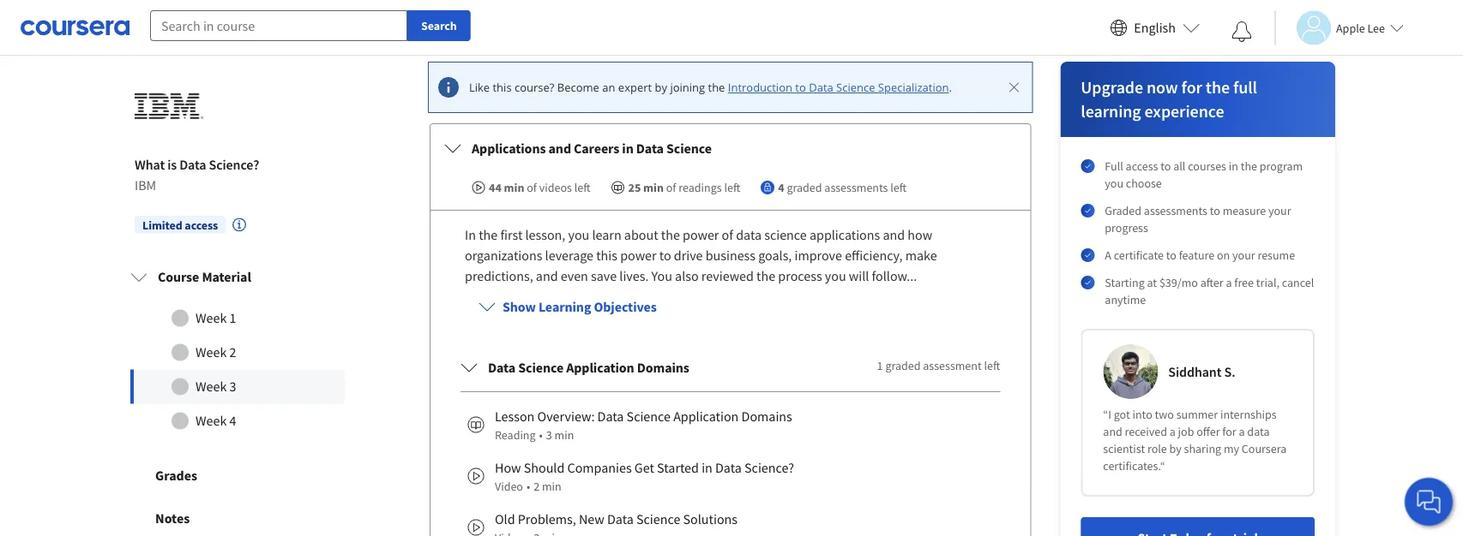 Task type: vqa. For each thing, say whether or not it's contained in the screenshot.
the leftmost 4
yes



Task type: describe. For each thing, give the bounding box(es) containing it.
3 inside lesson overview: data science application domains reading • 3 min
[[546, 428, 552, 443]]

choose
[[1126, 176, 1162, 191]]

predictions,
[[465, 267, 533, 284]]

coursera
[[1242, 441, 1287, 457]]

full
[[1105, 158, 1123, 174]]

upgrade
[[1081, 77, 1143, 98]]

close image
[[1006, 80, 1022, 95]]

information about limited access image
[[232, 218, 246, 232]]

left right readings
[[724, 180, 740, 195]]

access for limited
[[185, 218, 218, 233]]

improve
[[795, 247, 842, 264]]

careers
[[574, 140, 619, 157]]

first
[[500, 226, 523, 243]]

what
[[135, 156, 165, 173]]

the down goals,
[[757, 267, 775, 284]]

min inside how should companies get started in data science? video • 2 min
[[542, 479, 561, 495]]

this inside in the first lesson, you learn about the power of data science applications and how organizations leverage this power to drive business goals, improve efficiency, make predictions, and even save lives. you also reviewed the process you will follow...
[[596, 247, 617, 264]]

graded
[[1105, 203, 1142, 218]]

0 vertical spatial assessments
[[824, 180, 888, 195]]

expert
[[618, 80, 652, 95]]

starting at $39
[[1105, 275, 1177, 290]]

how
[[495, 459, 521, 477]]

quiz image
[[761, 181, 775, 194]]

material
[[202, 268, 251, 286]]

lives.
[[619, 267, 649, 284]]

44
[[489, 180, 502, 195]]

1 vertical spatial power
[[620, 247, 657, 264]]

like this course? become an expert by joining the introduction to data science specialization .
[[469, 80, 952, 95]]

new
[[579, 511, 604, 528]]

0 vertical spatial domains
[[637, 359, 689, 376]]

grades
[[155, 467, 197, 485]]

all
[[1173, 158, 1186, 174]]

solutions
[[683, 511, 738, 528]]

$39
[[1159, 275, 1177, 290]]

get
[[635, 459, 654, 477]]

data inside how should companies get started in data science? video • 2 min
[[715, 459, 742, 477]]

search button
[[407, 10, 471, 41]]

25 min of readings left
[[628, 180, 740, 195]]

the right "joining"
[[708, 80, 725, 95]]

two
[[1155, 407, 1174, 423]]

introduction
[[728, 80, 792, 95]]

applications and careers in data science button
[[431, 124, 1030, 172]]

even
[[561, 267, 588, 284]]

data right new
[[607, 511, 634, 528]]

science inside dropdown button
[[666, 140, 712, 157]]

min right 44
[[504, 180, 524, 195]]

help center image
[[1419, 492, 1439, 513]]

0 horizontal spatial application
[[566, 359, 634, 376]]

1 vertical spatial 1
[[877, 358, 883, 374]]

week for week 4
[[196, 412, 227, 430]]

science
[[764, 226, 807, 243]]

week 4 link
[[130, 404, 345, 438]]

application inside lesson overview: data science application domains reading • 3 min
[[673, 408, 739, 425]]

week for week 1
[[196, 310, 227, 327]]

to right introduction
[[795, 80, 806, 95]]

0 horizontal spatial you
[[568, 226, 589, 243]]

english button
[[1103, 0, 1207, 56]]

0 vertical spatial power
[[683, 226, 719, 243]]

full
[[1233, 77, 1257, 98]]

and inside applications and careers in data science dropdown button
[[548, 140, 571, 157]]

week for week 2
[[196, 344, 227, 361]]

3 inside week 3 link
[[229, 378, 236, 395]]

the inside upgrade now for the full learning experience
[[1206, 77, 1230, 98]]

certificates."
[[1103, 459, 1165, 474]]

s.
[[1224, 363, 1235, 381]]

25
[[628, 180, 641, 195]]

drive
[[674, 247, 703, 264]]

how should companies get started in data science? video • 2 min
[[495, 459, 794, 495]]

science left specialization
[[836, 80, 875, 95]]

left right assessment
[[984, 358, 1000, 374]]

apple lee button
[[1274, 11, 1404, 45]]

0 vertical spatial by
[[655, 80, 667, 95]]

search
[[421, 18, 457, 33]]

video
[[495, 479, 523, 495]]

/mo after a free trial, cancel anytime
[[1105, 275, 1314, 308]]

readings
[[679, 180, 722, 195]]

applications
[[810, 226, 880, 243]]

in the first lesson, you learn about the power of data science applications and how organizations leverage this power to drive business goals, improve efficiency, make predictions, and even save lives. you also reviewed the process you will follow...
[[465, 226, 937, 284]]

now
[[1147, 77, 1178, 98]]

learning
[[539, 298, 591, 315]]

for inside "i got into two summer internships and received a job offer for a data scientist role by sharing my coursera certificates."
[[1222, 424, 1236, 440]]

4 graded assessments left
[[778, 180, 907, 195]]

44 min of videos left
[[489, 180, 591, 195]]

2 horizontal spatial a
[[1239, 424, 1245, 440]]

business
[[706, 247, 756, 264]]

also
[[675, 267, 699, 284]]

min inside lesson overview: data science application domains reading • 3 min
[[555, 428, 574, 443]]

week 1
[[196, 310, 236, 327]]

an
[[602, 80, 615, 95]]

0 vertical spatial 4
[[778, 180, 784, 195]]

resume
[[1258, 248, 1295, 263]]

science? inside what is data science? ibm
[[209, 156, 259, 173]]

is
[[167, 156, 177, 173]]

graded for assessments
[[787, 180, 822, 195]]

show learning objectives button
[[465, 286, 670, 327]]

1 vertical spatial your
[[1232, 248, 1255, 263]]

after
[[1200, 275, 1224, 290]]

chat with us image
[[1415, 489, 1443, 516]]

english
[[1134, 19, 1176, 36]]

videos
[[539, 180, 572, 195]]

and left how
[[883, 226, 905, 243]]

1 horizontal spatial you
[[825, 267, 846, 284]]

got
[[1114, 407, 1130, 423]]

data inside what is data science? ibm
[[179, 156, 206, 173]]

the right 'in'
[[479, 226, 498, 243]]

apple
[[1336, 20, 1365, 36]]

in inside dropdown button
[[622, 140, 634, 157]]

in for program
[[1229, 158, 1238, 174]]

objectives
[[594, 298, 657, 315]]

week 4
[[196, 412, 236, 430]]

applications
[[472, 140, 546, 157]]

certificate
[[1114, 248, 1164, 263]]

in for science?
[[702, 459, 713, 477]]

my
[[1224, 441, 1239, 457]]

become
[[557, 80, 599, 95]]

min right "25"
[[643, 180, 664, 195]]

the inside full access to all courses in the program you choose
[[1241, 158, 1257, 174]]

in
[[465, 226, 476, 243]]

your inside graded assessments to measure your progress
[[1268, 203, 1291, 218]]

of for 25 min
[[666, 180, 676, 195]]

on
[[1217, 248, 1230, 263]]

0 horizontal spatial this
[[493, 80, 512, 95]]

science up overview:
[[518, 359, 564, 376]]

internships
[[1220, 407, 1277, 423]]

week 3 link
[[130, 370, 345, 404]]

data right introduction
[[809, 80, 833, 95]]



Task type: locate. For each thing, give the bounding box(es) containing it.
week up week 4
[[196, 378, 227, 395]]

a certificate to feature on your resume
[[1105, 248, 1295, 263]]

science
[[836, 80, 875, 95], [666, 140, 712, 157], [518, 359, 564, 376], [627, 408, 671, 425], [636, 511, 680, 528]]

1 horizontal spatial assessments
[[1144, 203, 1208, 218]]

cancel
[[1282, 275, 1314, 290]]

1 horizontal spatial your
[[1268, 203, 1291, 218]]

graded
[[787, 180, 822, 195], [885, 358, 921, 374]]

•
[[539, 428, 543, 443], [527, 479, 530, 495]]

this right like
[[493, 80, 512, 95]]

limited
[[142, 218, 182, 233]]

0 horizontal spatial of
[[527, 180, 537, 195]]

0 vertical spatial your
[[1268, 203, 1291, 218]]

1 horizontal spatial 4
[[778, 180, 784, 195]]

3 week from the top
[[196, 378, 227, 395]]

for up the my
[[1222, 424, 1236, 440]]

week up week 2
[[196, 310, 227, 327]]

2 vertical spatial you
[[825, 267, 846, 284]]

to left feature
[[1166, 248, 1177, 263]]

role
[[1147, 441, 1167, 457]]

0 vertical spatial this
[[493, 80, 512, 95]]

to up you
[[659, 247, 671, 264]]

data up lesson
[[488, 359, 516, 376]]

week inside "link"
[[196, 310, 227, 327]]

this down learn
[[596, 247, 617, 264]]

access left the information about limited access icon
[[185, 218, 218, 233]]

4 right quiz icon
[[778, 180, 784, 195]]

of up business
[[722, 226, 733, 243]]

0 horizontal spatial in
[[622, 140, 634, 157]]

of for 44 min
[[527, 180, 537, 195]]

access for full
[[1126, 158, 1158, 174]]

save
[[591, 267, 617, 284]]

starting
[[1105, 275, 1145, 290]]

joining
[[670, 80, 705, 95]]

problems,
[[518, 511, 576, 528]]

of inside in the first lesson, you learn about the power of data science applications and how organizations leverage this power to drive business goals, improve efficiency, make predictions, and even save lives. you also reviewed the process you will follow...
[[722, 226, 733, 243]]

old
[[495, 511, 515, 528]]

you
[[1105, 176, 1124, 191], [568, 226, 589, 243], [825, 267, 846, 284]]

should
[[524, 459, 565, 477]]

graded left assessment
[[885, 358, 921, 374]]

notes
[[155, 510, 190, 527]]

1 horizontal spatial a
[[1226, 275, 1232, 290]]

of
[[527, 180, 537, 195], [666, 180, 676, 195], [722, 226, 733, 243]]

how
[[908, 226, 932, 243]]

introduction to data science specialization link
[[728, 80, 949, 95]]

1 vertical spatial in
[[1229, 158, 1238, 174]]

show learning objectives
[[503, 298, 657, 315]]

1 inside "link"
[[229, 310, 236, 327]]

1 left assessment
[[877, 358, 883, 374]]

in right started
[[702, 459, 713, 477]]

data inside dropdown button
[[636, 140, 664, 157]]

1 week from the top
[[196, 310, 227, 327]]

1 horizontal spatial application
[[673, 408, 739, 425]]

1 horizontal spatial in
[[702, 459, 713, 477]]

you left will
[[825, 267, 846, 284]]

and down "i
[[1103, 424, 1122, 440]]

feature
[[1179, 248, 1215, 263]]

grades link
[[114, 455, 361, 497]]

into
[[1133, 407, 1152, 423]]

data up coursera
[[1247, 424, 1270, 440]]

0 horizontal spatial by
[[655, 80, 667, 95]]

• inside lesson overview: data science application domains reading • 3 min
[[539, 428, 543, 443]]

to left the all
[[1161, 158, 1171, 174]]

0 vertical spatial 1
[[229, 310, 236, 327]]

old problems, new data science solutions link
[[454, 502, 1000, 537]]

science?
[[209, 156, 259, 173], [744, 459, 794, 477]]

2
[[229, 344, 236, 361], [534, 479, 540, 495]]

0 horizontal spatial for
[[1181, 77, 1202, 98]]

0 vertical spatial in
[[622, 140, 634, 157]]

science up the 25 min of readings left
[[666, 140, 712, 157]]

0 horizontal spatial 4
[[229, 412, 236, 430]]

will
[[849, 267, 869, 284]]

3
[[229, 378, 236, 395], [546, 428, 552, 443]]

summer
[[1176, 407, 1218, 423]]

2 horizontal spatial in
[[1229, 158, 1238, 174]]

0 horizontal spatial science?
[[209, 156, 259, 173]]

0 horizontal spatial 1
[[229, 310, 236, 327]]

2 inside week 2 link
[[229, 344, 236, 361]]

1 vertical spatial data
[[1247, 424, 1270, 440]]

1 horizontal spatial for
[[1222, 424, 1236, 440]]

data inside lesson overview: data science application domains reading • 3 min
[[597, 408, 624, 425]]

a left job
[[1170, 424, 1176, 440]]

data right started
[[715, 459, 742, 477]]

what is data science? ibm
[[135, 156, 259, 194]]

application up started
[[673, 408, 739, 425]]

follow...
[[872, 267, 917, 284]]

graded assessments to measure your progress
[[1105, 203, 1291, 236]]

2 horizontal spatial of
[[722, 226, 733, 243]]

of left videos
[[527, 180, 537, 195]]

your right measure
[[1268, 203, 1291, 218]]

in inside how should companies get started in data science? video • 2 min
[[702, 459, 713, 477]]

1 vertical spatial this
[[596, 247, 617, 264]]

0 horizontal spatial a
[[1170, 424, 1176, 440]]

domains inside lesson overview: data science application domains reading • 3 min
[[741, 408, 792, 425]]

coursera image
[[21, 14, 130, 41]]

2 down should
[[534, 479, 540, 495]]

received
[[1125, 424, 1167, 440]]

to for a certificate to feature on your resume
[[1166, 248, 1177, 263]]

Search in course text field
[[150, 10, 407, 41]]

organizations
[[465, 247, 542, 264]]

apple lee
[[1336, 20, 1385, 36]]

0 horizontal spatial graded
[[787, 180, 822, 195]]

1 vertical spatial for
[[1222, 424, 1236, 440]]

4 week from the top
[[196, 412, 227, 430]]

1 horizontal spatial by
[[1169, 441, 1182, 457]]

lee
[[1367, 20, 1385, 36]]

1 vertical spatial domains
[[741, 408, 792, 425]]

scientist
[[1103, 441, 1145, 457]]

/mo
[[1177, 275, 1198, 290]]

0 horizontal spatial 3
[[229, 378, 236, 395]]

the up drive
[[661, 226, 680, 243]]

graded right quiz icon
[[787, 180, 822, 195]]

course
[[158, 268, 199, 286]]

by right expert
[[655, 80, 667, 95]]

you inside full access to all courses in the program you choose
[[1105, 176, 1124, 191]]

1 horizontal spatial of
[[666, 180, 676, 195]]

science? inside how should companies get started in data science? video • 2 min
[[744, 459, 794, 477]]

1 horizontal spatial 1
[[877, 358, 883, 374]]

course?
[[515, 80, 554, 95]]

2 vertical spatial in
[[702, 459, 713, 477]]

ibm image
[[135, 72, 203, 140]]

siddhant
[[1168, 363, 1222, 381]]

1 vertical spatial you
[[568, 226, 589, 243]]

left right videos
[[574, 180, 591, 195]]

leverage
[[545, 247, 594, 264]]

1 horizontal spatial this
[[596, 247, 617, 264]]

1 vertical spatial assessments
[[1144, 203, 1208, 218]]

1 vertical spatial by
[[1169, 441, 1182, 457]]

1 vertical spatial 2
[[534, 479, 540, 495]]

data
[[736, 226, 762, 243], [1247, 424, 1270, 440]]

1 up week 2 link
[[229, 310, 236, 327]]

to for graded assessments to measure your progress
[[1210, 203, 1220, 218]]

a down the internships
[[1239, 424, 1245, 440]]

specialization
[[878, 80, 949, 95]]

0 vertical spatial you
[[1105, 176, 1124, 191]]

info image
[[438, 77, 459, 98]]

show notifications image
[[1232, 21, 1252, 42]]

0 horizontal spatial access
[[185, 218, 218, 233]]

min down should
[[542, 479, 561, 495]]

power up drive
[[683, 226, 719, 243]]

graded for assessment
[[885, 358, 921, 374]]

science? up 'old problems, new data science solutions' link
[[744, 459, 794, 477]]

0 vertical spatial •
[[539, 428, 543, 443]]

your right on on the right top of page
[[1232, 248, 1255, 263]]

power down about on the top
[[620, 247, 657, 264]]

0 vertical spatial data
[[736, 226, 762, 243]]

data inside in the first lesson, you learn about the power of data science applications and how organizations leverage this power to drive business goals, improve efficiency, make predictions, and even save lives. you also reviewed the process you will follow...
[[736, 226, 762, 243]]

in right careers
[[622, 140, 634, 157]]

1 horizontal spatial •
[[539, 428, 543, 443]]

the left full at the right of the page
[[1206, 77, 1230, 98]]

siddhant s. image
[[1103, 345, 1158, 399]]

"i
[[1103, 407, 1111, 423]]

1 vertical spatial graded
[[885, 358, 921, 374]]

0 horizontal spatial your
[[1232, 248, 1255, 263]]

2 up week 3 link
[[229, 344, 236, 361]]

a left free
[[1226, 275, 1232, 290]]

for up experience
[[1181, 77, 1202, 98]]

assessments inside graded assessments to measure your progress
[[1144, 203, 1208, 218]]

0 vertical spatial 2
[[229, 344, 236, 361]]

4 down week 3 link
[[229, 412, 236, 430]]

lesson,
[[525, 226, 565, 243]]

.
[[949, 80, 952, 95]]

in right courses
[[1229, 158, 1238, 174]]

2 horizontal spatial you
[[1105, 176, 1124, 191]]

power
[[683, 226, 719, 243], [620, 247, 657, 264]]

3 down week 2 link
[[229, 378, 236, 395]]

siddhant s.
[[1168, 363, 1235, 381]]

0 horizontal spatial assessments
[[824, 180, 888, 195]]

trial,
[[1256, 275, 1280, 290]]

assessments up applications
[[824, 180, 888, 195]]

0 vertical spatial access
[[1126, 158, 1158, 174]]

1 vertical spatial 4
[[229, 412, 236, 430]]

1 horizontal spatial 3
[[546, 428, 552, 443]]

to for full access to all courses in the program you choose
[[1161, 158, 1171, 174]]

0 horizontal spatial 2
[[229, 344, 236, 361]]

• right reading
[[539, 428, 543, 443]]

left up 'make'
[[890, 180, 907, 195]]

0 vertical spatial application
[[566, 359, 634, 376]]

0 horizontal spatial data
[[736, 226, 762, 243]]

lesson overview: data science application domains reading • 3 min
[[495, 408, 792, 443]]

in
[[622, 140, 634, 157], [1229, 158, 1238, 174], [702, 459, 713, 477]]

a
[[1105, 248, 1111, 263]]

by right "role"
[[1169, 441, 1182, 457]]

0 vertical spatial science?
[[209, 156, 259, 173]]

for inside upgrade now for the full learning experience
[[1181, 77, 1202, 98]]

1 vertical spatial access
[[185, 218, 218, 233]]

course material
[[158, 268, 251, 286]]

in inside full access to all courses in the program you choose
[[1229, 158, 1238, 174]]

1 vertical spatial 3
[[546, 428, 552, 443]]

access
[[1126, 158, 1158, 174], [185, 218, 218, 233]]

data up business
[[736, 226, 762, 243]]

process
[[778, 267, 822, 284]]

experience
[[1145, 101, 1224, 122]]

sharing
[[1184, 441, 1221, 457]]

data right is
[[179, 156, 206, 173]]

1 horizontal spatial data
[[1247, 424, 1270, 440]]

0 vertical spatial for
[[1181, 77, 1202, 98]]

you down full
[[1105, 176, 1124, 191]]

1 horizontal spatial science?
[[744, 459, 794, 477]]

you
[[651, 267, 672, 284]]

reading
[[495, 428, 536, 443]]

to inside graded assessments to measure your progress
[[1210, 203, 1220, 218]]

1 horizontal spatial graded
[[885, 358, 921, 374]]

• right video
[[527, 479, 530, 495]]

science? up the information about limited access icon
[[209, 156, 259, 173]]

anytime
[[1105, 292, 1146, 308]]

limited access
[[142, 218, 218, 233]]

measure
[[1223, 203, 1266, 218]]

1 vertical spatial science?
[[744, 459, 794, 477]]

to inside in the first lesson, you learn about the power of data science applications and how organizations leverage this power to drive business goals, improve efficiency, make predictions, and even save lives. you also reviewed the process you will follow...
[[659, 247, 671, 264]]

science down how should companies get started in data science? video • 2 min
[[636, 511, 680, 528]]

of left readings
[[666, 180, 676, 195]]

science up the get
[[627, 408, 671, 425]]

the left program
[[1241, 158, 1257, 174]]

data inside "i got into two summer internships and received a job offer for a data scientist role by sharing my coursera certificates."
[[1247, 424, 1270, 440]]

left
[[574, 180, 591, 195], [724, 180, 740, 195], [890, 180, 907, 195], [984, 358, 1000, 374]]

1 horizontal spatial power
[[683, 226, 719, 243]]

by inside "i got into two summer internships and received a job offer for a data scientist role by sharing my coursera certificates."
[[1169, 441, 1182, 457]]

learn
[[592, 226, 622, 243]]

goals,
[[758, 247, 792, 264]]

1 vertical spatial application
[[673, 408, 739, 425]]

min down overview:
[[555, 428, 574, 443]]

access up choose
[[1126, 158, 1158, 174]]

reviewed
[[701, 267, 754, 284]]

assessments down choose
[[1144, 203, 1208, 218]]

week for week 3
[[196, 378, 227, 395]]

science inside lesson overview: data science application domains reading • 3 min
[[627, 408, 671, 425]]

and inside "i got into two summer internships and received a job offer for a data scientist role by sharing my coursera certificates."
[[1103, 424, 1122, 440]]

a inside "/mo after a free trial, cancel anytime"
[[1226, 275, 1232, 290]]

2 inside how should companies get started in data science? video • 2 min
[[534, 479, 540, 495]]

1 horizontal spatial access
[[1126, 158, 1158, 174]]

week down week 1
[[196, 344, 227, 361]]

you up leverage
[[568, 226, 589, 243]]

1 horizontal spatial domains
[[741, 408, 792, 425]]

3 down overview:
[[546, 428, 552, 443]]

0 horizontal spatial domains
[[637, 359, 689, 376]]

1 vertical spatial •
[[527, 479, 530, 495]]

companies
[[567, 459, 632, 477]]

at
[[1147, 275, 1157, 290]]

0 vertical spatial 3
[[229, 378, 236, 395]]

• inside how should companies get started in data science? video • 2 min
[[527, 479, 530, 495]]

week down 'week 3'
[[196, 412, 227, 430]]

application up overview:
[[566, 359, 634, 376]]

to left measure
[[1210, 203, 1220, 218]]

0 horizontal spatial •
[[527, 479, 530, 495]]

0 horizontal spatial power
[[620, 247, 657, 264]]

by
[[655, 80, 667, 95], [1169, 441, 1182, 457]]

1 horizontal spatial 2
[[534, 479, 540, 495]]

full access to all courses in the program you choose
[[1105, 158, 1303, 191]]

and left even
[[536, 267, 558, 284]]

and left careers
[[548, 140, 571, 157]]

access inside full access to all courses in the program you choose
[[1126, 158, 1158, 174]]

to inside full access to all courses in the program you choose
[[1161, 158, 1171, 174]]

1 graded assessment left
[[877, 358, 1000, 374]]

0 vertical spatial graded
[[787, 180, 822, 195]]

2 week from the top
[[196, 344, 227, 361]]

data right overview:
[[597, 408, 624, 425]]

data up "25"
[[636, 140, 664, 157]]



